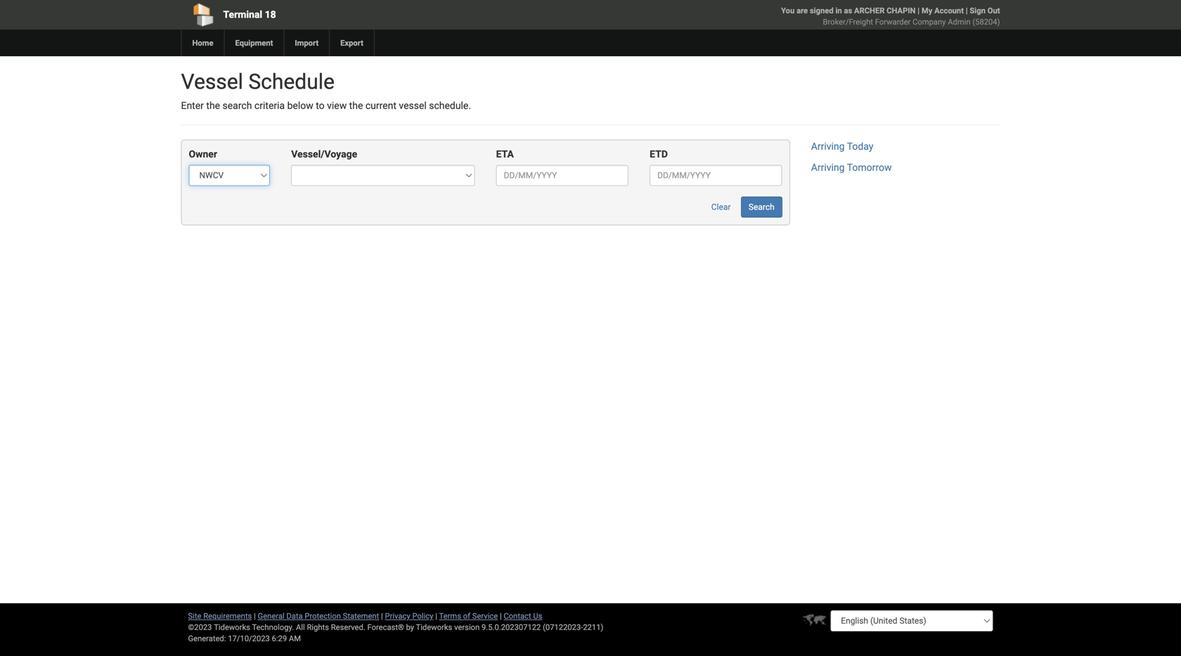 Task type: vqa. For each thing, say whether or not it's contained in the screenshot.
the leftmost 'Map'
no



Task type: describe. For each thing, give the bounding box(es) containing it.
tomorrow
[[847, 162, 892, 173]]

site requirements link
[[188, 612, 252, 621]]

equipment link
[[224, 30, 284, 56]]

forecast®
[[368, 623, 404, 632]]

sign out link
[[970, 6, 1001, 15]]

| up tideworks
[[436, 612, 438, 621]]

home
[[192, 38, 214, 47]]

by
[[406, 623, 414, 632]]

terms of service link
[[439, 612, 498, 621]]

my account link
[[922, 6, 964, 15]]

2 the from the left
[[349, 100, 363, 111]]

out
[[988, 6, 1001, 15]]

export link
[[329, 30, 374, 56]]

current
[[366, 100, 397, 111]]

broker/freight
[[823, 17, 874, 26]]

general
[[258, 612, 285, 621]]

reserved.
[[331, 623, 366, 632]]

terminal 18
[[223, 9, 276, 20]]

service
[[473, 612, 498, 621]]

statement
[[343, 612, 379, 621]]

criteria
[[255, 100, 285, 111]]

home link
[[181, 30, 224, 56]]

technology.
[[252, 623, 294, 632]]

arriving tomorrow link
[[812, 162, 892, 173]]

privacy policy link
[[385, 612, 434, 621]]

schedule
[[249, 69, 335, 94]]

ETA text field
[[496, 165, 629, 186]]

company
[[913, 17, 946, 26]]

admin
[[948, 17, 971, 26]]

version
[[455, 623, 480, 632]]

you
[[782, 6, 795, 15]]

enter
[[181, 100, 204, 111]]

arriving for arriving tomorrow
[[812, 162, 845, 173]]

as
[[844, 6, 853, 15]]

archer
[[855, 6, 885, 15]]

vessel/voyage
[[291, 148, 357, 160]]

arriving today
[[812, 141, 874, 152]]

| left general in the bottom of the page
[[254, 612, 256, 621]]

sign
[[970, 6, 986, 15]]

(07122023-
[[543, 623, 583, 632]]

contact
[[504, 612, 532, 621]]

eta
[[496, 148, 514, 160]]

to
[[316, 100, 325, 111]]

1 the from the left
[[206, 100, 220, 111]]

account
[[935, 6, 964, 15]]

schedule.
[[429, 100, 471, 111]]

forwarder
[[876, 17, 911, 26]]

my
[[922, 6, 933, 15]]



Task type: locate. For each thing, give the bounding box(es) containing it.
owner
[[189, 148, 217, 160]]

site requirements | general data protection statement | privacy policy | terms of service | contact us ©2023 tideworks technology. all rights reserved. forecast® by tideworks version 9.5.0.202307122 (07122023-2211) generated: 17/10/2023 6:29 am
[[188, 612, 604, 643]]

| up forecast®
[[381, 612, 383, 621]]

0 vertical spatial arriving
[[812, 141, 845, 152]]

import
[[295, 38, 319, 47]]

the right "view"
[[349, 100, 363, 111]]

1 horizontal spatial the
[[349, 100, 363, 111]]

terminal
[[223, 9, 262, 20]]

18
[[265, 9, 276, 20]]

are
[[797, 6, 808, 15]]

all
[[296, 623, 305, 632]]

clear button
[[704, 197, 739, 218]]

equipment
[[235, 38, 273, 47]]

contact us link
[[504, 612, 543, 621]]

you are signed in as archer chapin | my account | sign out broker/freight forwarder company admin (58204)
[[782, 6, 1001, 26]]

1 arriving from the top
[[812, 141, 845, 152]]

arriving down arriving today
[[812, 162, 845, 173]]

©2023 tideworks
[[188, 623, 250, 632]]

tideworks
[[416, 623, 453, 632]]

2211)
[[583, 623, 604, 632]]

vessel
[[181, 69, 243, 94]]

am
[[289, 634, 301, 643]]

2 arriving from the top
[[812, 162, 845, 173]]

data
[[287, 612, 303, 621]]

privacy
[[385, 612, 411, 621]]

import link
[[284, 30, 329, 56]]

search
[[749, 202, 775, 212]]

terms
[[439, 612, 461, 621]]

| left sign
[[966, 6, 968, 15]]

0 horizontal spatial the
[[206, 100, 220, 111]]

the right enter
[[206, 100, 220, 111]]

| up 9.5.0.202307122
[[500, 612, 502, 621]]

generated:
[[188, 634, 226, 643]]

rights
[[307, 623, 329, 632]]

arriving
[[812, 141, 845, 152], [812, 162, 845, 173]]

vessel schedule enter the search criteria below to view the current vessel schedule.
[[181, 69, 471, 111]]

6:29
[[272, 634, 287, 643]]

arriving for arriving today
[[812, 141, 845, 152]]

9.5.0.202307122
[[482, 623, 541, 632]]

below
[[287, 100, 314, 111]]

today
[[847, 141, 874, 152]]

us
[[534, 612, 543, 621]]

search
[[223, 100, 252, 111]]

policy
[[413, 612, 434, 621]]

etd
[[650, 148, 668, 160]]

(58204)
[[973, 17, 1001, 26]]

search button
[[741, 197, 783, 218]]

17/10/2023
[[228, 634, 270, 643]]

ETD text field
[[650, 165, 783, 186]]

| left my at top
[[918, 6, 920, 15]]

chapin
[[887, 6, 916, 15]]

|
[[918, 6, 920, 15], [966, 6, 968, 15], [254, 612, 256, 621], [381, 612, 383, 621], [436, 612, 438, 621], [500, 612, 502, 621]]

view
[[327, 100, 347, 111]]

the
[[206, 100, 220, 111], [349, 100, 363, 111]]

export
[[341, 38, 364, 47]]

1 vertical spatial arriving
[[812, 162, 845, 173]]

of
[[463, 612, 471, 621]]

arriving tomorrow
[[812, 162, 892, 173]]

site
[[188, 612, 202, 621]]

requirements
[[203, 612, 252, 621]]

terminal 18 link
[[181, 0, 510, 30]]

in
[[836, 6, 843, 15]]

arriving up "arriving tomorrow"
[[812, 141, 845, 152]]

general data protection statement link
[[258, 612, 379, 621]]

protection
[[305, 612, 341, 621]]

signed
[[810, 6, 834, 15]]

clear
[[712, 202, 731, 212]]

vessel
[[399, 100, 427, 111]]

arriving today link
[[812, 141, 874, 152]]



